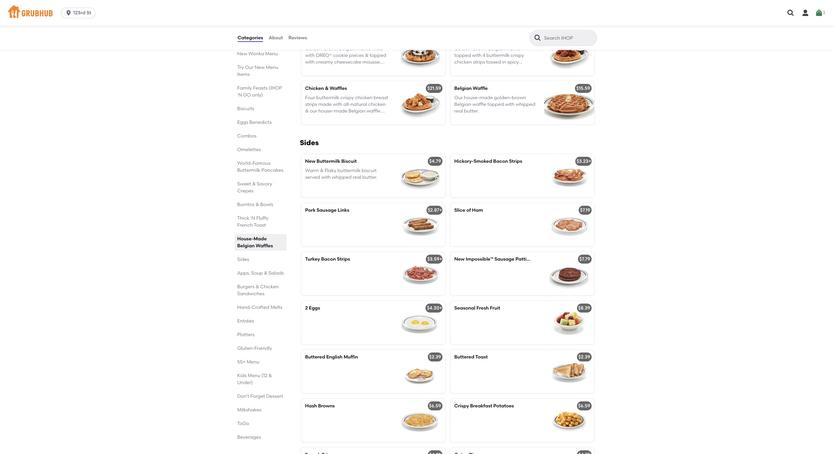 Task type: vqa. For each thing, say whether or not it's contained in the screenshot.
sandwich corresponding to Mike's
no



Task type: locate. For each thing, give the bounding box(es) containing it.
0 horizontal spatial crumble
[[305, 10, 325, 16]]

our right try
[[245, 65, 254, 70]]

new waffle combo image
[[395, 0, 445, 27]]

new impossible™ sausage patties from plants (2) image
[[545, 252, 595, 295]]

0 horizontal spatial sides
[[237, 257, 249, 263]]

(12
[[262, 373, 268, 379]]

cookie inside choice of belgian, strawberry cheesecake or oreo® cookie crumble waffle, 2 eggs* your way, 2 bacon strips or pork sausage links & hash browns.
[[355, 4, 371, 9]]

waffle inside golden-brown belgian waffle topped with 4 buttermilk crispy chicken strips tossed in spicy nashville hot sauce & served with a side of ranch dressing.
[[507, 46, 521, 52]]

topped inside golden-brown belgian waffle topped with creamy cheesecake mousse, fresh strawberries & whipped topping.
[[455, 4, 471, 9]]

burritos
[[237, 202, 255, 208]]

brown inside golden-brown belgian waffle filled with oreo® cookie pieces & topped with creamy cheesecake mousse, more oreo® cookie pieces & whipped topping.
[[324, 46, 338, 52]]

of inside golden-brown belgian waffle topped with 4 buttermilk crispy chicken strips tossed in spicy nashville hot sauce & served with a side of ranch dressing.
[[465, 73, 469, 79]]

cheesecake
[[305, 4, 334, 9]]

menu right the 55+
[[247, 360, 259, 365]]

belgian inside golden-brown belgian waffle filled with oreo® cookie pieces & topped with creamy cheesecake mousse, more oreo® cookie pieces & whipped topping.
[[339, 46, 356, 52]]

sausage
[[317, 207, 337, 213], [495, 256, 515, 262]]

bacon right smoked
[[494, 158, 508, 164]]

0 horizontal spatial $6.59
[[429, 403, 441, 409]]

0 vertical spatial served
[[504, 66, 519, 72]]

nashville left hot at the top right
[[466, 36, 487, 42]]

chicken & waffles image
[[395, 81, 445, 124]]

1 horizontal spatial cookie
[[355, 4, 371, 9]]

buttermilk up flaky
[[317, 158, 341, 164]]

$3.23 +
[[577, 158, 592, 164]]

$7.19
[[581, 207, 591, 213]]

1 vertical spatial cookie
[[336, 66, 351, 72]]

waffle up crispy
[[507, 46, 521, 52]]

under)
[[237, 380, 253, 386]]

sides
[[300, 138, 319, 147], [237, 257, 249, 263]]

1 $6.59 from the left
[[429, 403, 441, 409]]

strips right smoked
[[510, 158, 523, 164]]

crumble up bacon
[[305, 10, 325, 16]]

or down waffle,
[[334, 17, 339, 23]]

whipped
[[455, 17, 474, 23], [305, 73, 325, 79], [516, 102, 536, 107], [332, 175, 352, 180]]

cookie down strawberry
[[355, 4, 371, 9]]

dessert
[[266, 394, 283, 400]]

waffle inside golden-brown belgian waffle filled with oreo® cookie pieces & topped with creamy cheesecake mousse, more oreo® cookie pieces & whipped topping.
[[357, 46, 371, 52]]

of for slice
[[467, 207, 471, 213]]

new left impossible™
[[455, 256, 465, 262]]

our left the house-
[[455, 95, 463, 101]]

buttered for buttered english muffin
[[305, 354, 325, 360]]

bowls
[[260, 202, 273, 208]]

0 vertical spatial butter.
[[464, 108, 479, 114]]

pork
[[340, 17, 350, 23]]

cheesecake inside golden-brown belgian waffle filled with oreo® cookie pieces & topped with creamy cheesecake mousse, more oreo® cookie pieces & whipped topping.
[[334, 59, 362, 65]]

& inside golden-brown belgian waffle topped with creamy cheesecake mousse, fresh strawberries & whipped topping.
[[516, 10, 519, 16]]

$4.30 +
[[427, 305, 442, 311]]

apps,
[[237, 271, 250, 276]]

new down new wonka menu
[[255, 65, 265, 70]]

1 vertical spatial toast
[[476, 354, 488, 360]]

belgian inside golden-brown belgian waffle topped with creamy cheesecake mousse, fresh strawberries & whipped topping.
[[489, 0, 506, 3]]

0 horizontal spatial cheesecake
[[334, 59, 362, 65]]

beverages
[[237, 435, 261, 441]]

+ for $4.30
[[440, 305, 442, 311]]

waffle inside our house-made golden-brown belgian waffle topped with whipped real butter.
[[473, 102, 487, 107]]

belgian inside house-made belgian waffles
[[237, 243, 255, 249]]

or down belgian,
[[335, 4, 339, 9]]

buttered english muffin image
[[395, 350, 445, 393]]

whipped inside our house-made golden-brown belgian waffle topped with whipped real butter.
[[516, 102, 536, 107]]

in
[[503, 59, 507, 65]]

golden- inside golden-brown belgian waffle topped with creamy cheesecake mousse, fresh strawberries & whipped topping.
[[455, 0, 473, 3]]

served down the spicy on the top right
[[504, 66, 519, 72]]

creamy
[[483, 4, 500, 9], [316, 59, 333, 65]]

brown inside golden-brown belgian waffle topped with 4 buttermilk crispy chicken strips tossed in spicy nashville hot sauce & served with a side of ranch dressing.
[[473, 46, 487, 52]]

bacon right turkey
[[321, 256, 336, 262]]

topping. inside golden-brown belgian waffle filled with oreo® cookie pieces & topped with creamy cheesecake mousse, more oreo® cookie pieces & whipped topping.
[[326, 73, 345, 79]]

0 vertical spatial eggs
[[237, 120, 248, 125]]

+ for $3.23
[[589, 158, 592, 164]]

1 vertical spatial cheesecake
[[334, 59, 362, 65]]

1 horizontal spatial oreo®
[[340, 4, 354, 9]]

french
[[237, 223, 253, 228]]

1 vertical spatial buttermilk
[[237, 168, 260, 173]]

1 horizontal spatial our
[[455, 95, 463, 101]]

1 vertical spatial strips
[[473, 59, 485, 65]]

toast inside thick 'n fluffy french toast
[[254, 223, 266, 228]]

0 vertical spatial toast
[[254, 223, 266, 228]]

our house-made golden-brown belgian waffle topped with whipped real butter.
[[455, 95, 536, 114]]

friendly
[[255, 346, 272, 352]]

creamy up strawberries
[[483, 4, 500, 9]]

belgian down house-
[[237, 243, 255, 249]]

$2.39 for buttered english muffin
[[430, 354, 441, 360]]

side
[[455, 73, 464, 79]]

1 horizontal spatial real
[[455, 108, 463, 114]]

2 $2.39 from the left
[[579, 354, 591, 360]]

golden- for golden-brown belgian waffle topped with 4 buttermilk crispy chicken strips tossed in spicy nashville hot sauce & served with a side of ranch dressing.
[[455, 46, 473, 52]]

oreo® up more
[[316, 53, 332, 58]]

2 right melts
[[305, 305, 308, 311]]

buttermilk up tossed
[[487, 53, 510, 58]]

0 vertical spatial cookie
[[333, 53, 348, 58]]

0 horizontal spatial buttermilk
[[237, 168, 260, 173]]

1 vertical spatial cookie
[[332, 36, 348, 42]]

sausage
[[351, 17, 371, 23]]

waffle up the made
[[473, 85, 488, 91]]

eggs benedicts
[[237, 120, 272, 125]]

2 buttered from the left
[[455, 354, 475, 360]]

cheesecake
[[501, 4, 529, 9], [334, 59, 362, 65]]

butter. down the house-
[[464, 108, 479, 114]]

$6.59
[[429, 403, 441, 409], [579, 403, 591, 409]]

about button
[[269, 26, 283, 50]]

oreo® up eggs*
[[340, 4, 354, 9]]

2 right way,
[[383, 10, 386, 16]]

$2.39 for buttered toast
[[579, 354, 591, 360]]

new for try our new menu items
[[237, 51, 248, 57]]

1 vertical spatial topping.
[[326, 73, 345, 79]]

made
[[254, 236, 267, 242]]

strips inside choice of belgian, strawberry cheesecake or oreo® cookie crumble waffle, 2 eggs* your way, 2 bacon strips or pork sausage links & hash browns.
[[321, 17, 333, 23]]

1 vertical spatial bacon
[[321, 256, 336, 262]]

1 $2.39 from the left
[[430, 354, 441, 360]]

nashville down chicken
[[455, 66, 475, 72]]

don't forget dessert
[[237, 394, 283, 400]]

of up 'cheesecake'
[[323, 0, 327, 3]]

brown up "fresh"
[[473, 0, 487, 3]]

1 horizontal spatial topping.
[[476, 17, 494, 23]]

123rd st button
[[61, 8, 98, 18]]

0 horizontal spatial 'n
[[237, 92, 242, 98]]

1 vertical spatial chicken
[[305, 85, 324, 91]]

1 vertical spatial our
[[455, 95, 463, 101]]

mousse, down filled
[[363, 59, 381, 65]]

golden- for golden-brown belgian waffle filled with oreo® cookie pieces & topped with creamy cheesecake mousse, more oreo® cookie pieces & whipped topping.
[[305, 46, 324, 52]]

0 horizontal spatial eggs
[[237, 120, 248, 125]]

oreo® down browns.
[[317, 36, 331, 42]]

sausage left patties
[[495, 256, 515, 262]]

flaky
[[325, 168, 337, 174]]

sides up warm
[[300, 138, 319, 147]]

0 horizontal spatial bacon
[[321, 256, 336, 262]]

1 vertical spatial sausage
[[495, 256, 515, 262]]

main navigation navigation
[[0, 0, 835, 26]]

0 horizontal spatial chicken
[[260, 284, 279, 290]]

1 horizontal spatial butter.
[[464, 108, 479, 114]]

waffle up strawberries
[[507, 0, 521, 3]]

of right slice
[[467, 207, 471, 213]]

$6.59 for crispy breakfast potatoes
[[579, 403, 591, 409]]

0 horizontal spatial creamy
[[316, 59, 333, 65]]

turkey bacon strips
[[305, 256, 350, 262]]

topping. down "fresh"
[[476, 17, 494, 23]]

cookie up chicken & waffles
[[336, 66, 351, 72]]

crumble
[[305, 10, 325, 16], [349, 36, 369, 42]]

1 vertical spatial butter.
[[363, 175, 378, 180]]

of right the side
[[465, 73, 469, 79]]

belgian down new nashville hot chicken & waffles
[[489, 46, 506, 52]]

1 vertical spatial buttermilk
[[338, 168, 361, 174]]

reviews
[[289, 35, 307, 41]]

1 horizontal spatial bacon
[[494, 158, 508, 164]]

$3.59
[[428, 256, 440, 262]]

menu down new wonka menu
[[266, 65, 279, 70]]

0 horizontal spatial sausage
[[317, 207, 337, 213]]

waffle for cookie
[[357, 46, 371, 52]]

served down warm
[[305, 175, 320, 180]]

'n left go
[[237, 92, 242, 98]]

topped inside golden-brown belgian waffle filled with oreo® cookie pieces & topped with creamy cheesecake mousse, more oreo® cookie pieces & whipped topping.
[[370, 53, 387, 58]]

chicken down more
[[305, 85, 324, 91]]

waffle left filled
[[357, 46, 371, 52]]

choice of belgian, strawberry cheesecake or oreo® cookie crumble waffle, 2 eggs* your way, 2 bacon strips or pork sausage links & hash browns. button
[[301, 0, 445, 30]]

1 vertical spatial creamy
[[316, 59, 333, 65]]

waffles down golden-brown belgian waffle filled with oreo® cookie pieces & topped with creamy cheesecake mousse, more oreo® cookie pieces & whipped topping.
[[330, 85, 347, 91]]

0 vertical spatial bacon
[[494, 158, 508, 164]]

fruit
[[490, 305, 501, 311]]

0 horizontal spatial real
[[353, 175, 362, 180]]

topped inside golden-brown belgian waffle topped with 4 buttermilk crispy chicken strips tossed in spicy nashville hot sauce & served with a side of ranch dressing.
[[455, 53, 471, 58]]

turkey bacon strips image
[[395, 252, 445, 295]]

1 horizontal spatial mousse,
[[455, 10, 473, 16]]

waffles up crispy
[[522, 36, 539, 42]]

& inside warm & flaky buttermilk biscuit served with whipped real butter.
[[320, 168, 324, 174]]

chicken inside burgers & chicken sandwiches
[[260, 284, 279, 290]]

belgian for golden-brown belgian waffle topped with creamy cheesecake mousse, fresh strawberries & whipped topping.
[[489, 0, 506, 3]]

cheesecake up strawberries
[[501, 4, 529, 9]]

crumble down sausage
[[349, 36, 369, 42]]

0 vertical spatial crumble
[[305, 10, 325, 16]]

golden- inside golden-brown belgian waffle topped with 4 buttermilk crispy chicken strips tossed in spicy nashville hot sauce & served with a side of ranch dressing.
[[455, 46, 473, 52]]

brown for creamy
[[473, 0, 487, 3]]

thick
[[237, 216, 249, 221]]

real inside warm & flaky buttermilk biscuit served with whipped real butter.
[[353, 175, 362, 180]]

world-
[[237, 161, 253, 166]]

new impossible™ sausage patties from plants (2)
[[455, 256, 567, 262]]

1 horizontal spatial crumble
[[349, 36, 369, 42]]

1 horizontal spatial strips
[[473, 59, 485, 65]]

of
[[323, 0, 327, 3], [465, 73, 469, 79], [467, 207, 471, 213]]

warm & flaky buttermilk biscuit served with whipped real butter.
[[305, 168, 378, 180]]

turkey
[[305, 256, 320, 262]]

sides up apps,
[[237, 257, 249, 263]]

waffle inside golden-brown belgian waffle topped with creamy cheesecake mousse, fresh strawberries & whipped topping.
[[507, 0, 521, 3]]

1 horizontal spatial toast
[[476, 354, 488, 360]]

belgian up the house-
[[455, 85, 472, 91]]

our
[[245, 65, 254, 70], [455, 95, 463, 101]]

belgian,
[[328, 0, 347, 3]]

$2.39
[[430, 354, 441, 360], [579, 354, 591, 360]]

1 horizontal spatial sausage
[[495, 256, 515, 262]]

chicken down salads
[[260, 284, 279, 290]]

1 vertical spatial strips
[[337, 256, 350, 262]]

waffles
[[522, 36, 539, 42], [330, 85, 347, 91], [256, 243, 273, 249]]

& inside choice of belgian, strawberry cheesecake or oreo® cookie crumble waffle, 2 eggs* your way, 2 bacon strips or pork sausage links & hash browns.
[[383, 17, 386, 23]]

house-made belgian waffles
[[237, 236, 273, 249]]

0 horizontal spatial our
[[245, 65, 254, 70]]

belgian inside golden-brown belgian waffle topped with 4 buttermilk crispy chicken strips tossed in spicy nashville hot sauce & served with a side of ranch dressing.
[[489, 46, 506, 52]]

1 horizontal spatial $6.59
[[579, 403, 591, 409]]

0 horizontal spatial butter.
[[363, 175, 378, 180]]

buttermilk inside the "world-famous buttermilk pancakes"
[[237, 168, 260, 173]]

eggs
[[237, 120, 248, 125], [309, 305, 320, 311]]

golden-brown belgian waffle filled with oreo® cookie pieces & topped with creamy cheesecake mousse, more oreo® cookie pieces & whipped topping.
[[305, 46, 387, 79]]

muffin
[[344, 354, 358, 360]]

belgian down "new oreo® cookie crumble waffle"
[[339, 46, 356, 52]]

1 horizontal spatial waffle
[[473, 85, 488, 91]]

strips right turkey
[[337, 256, 350, 262]]

1 horizontal spatial served
[[504, 66, 519, 72]]

smoked
[[474, 158, 493, 164]]

strips up browns.
[[321, 17, 333, 23]]

of inside choice of belgian, strawberry cheesecake or oreo® cookie crumble waffle, 2 eggs* your way, 2 bacon strips or pork sausage links & hash browns.
[[323, 0, 327, 3]]

0 vertical spatial 'n
[[237, 92, 242, 98]]

chicken
[[498, 36, 516, 42], [305, 85, 324, 91], [260, 284, 279, 290]]

0 horizontal spatial buttered
[[305, 354, 325, 360]]

real down biscuit
[[353, 175, 362, 180]]

svg image
[[787, 9, 795, 17], [802, 9, 810, 17], [816, 9, 824, 17], [65, 10, 72, 16]]

buttered
[[305, 354, 325, 360], [455, 354, 475, 360]]

4
[[483, 53, 486, 58]]

about
[[269, 35, 283, 41]]

0 horizontal spatial waffle
[[370, 36, 385, 42]]

0 vertical spatial chicken
[[498, 36, 516, 42]]

1 vertical spatial 'n
[[251, 216, 255, 221]]

1 vertical spatial mousse,
[[363, 59, 381, 65]]

1 horizontal spatial strips
[[510, 158, 523, 164]]

waffle down the made
[[473, 102, 487, 107]]

pork sausage links
[[305, 207, 350, 213]]

from
[[533, 256, 544, 262]]

creamy up more
[[316, 59, 333, 65]]

svg image inside 1 button
[[816, 9, 824, 17]]

2 eggs image
[[395, 301, 445, 344]]

$3.23
[[577, 158, 589, 164]]

served inside golden-brown belgian waffle topped with 4 buttermilk crispy chicken strips tossed in spicy nashville hot sauce & served with a side of ranch dressing.
[[504, 66, 519, 72]]

new buttermilk biscuit image
[[395, 154, 445, 197]]

1 horizontal spatial buttermilk
[[317, 158, 341, 164]]

real down belgian waffle
[[455, 108, 463, 114]]

1 vertical spatial waffle
[[473, 85, 488, 91]]

waffles down made
[[256, 243, 273, 249]]

0 horizontal spatial strips
[[321, 17, 333, 23]]

buttermilk inside warm & flaky buttermilk biscuit served with whipped real butter.
[[338, 168, 361, 174]]

brown up "4"
[[473, 46, 487, 52]]

2 vertical spatial chicken
[[260, 284, 279, 290]]

oreo®
[[340, 4, 354, 9], [317, 36, 331, 42]]

2 eggs
[[305, 305, 320, 311]]

1 vertical spatial eggs
[[309, 305, 320, 311]]

123rd
[[73, 10, 85, 16]]

waffles inside house-made belgian waffles
[[256, 243, 273, 249]]

more
[[305, 66, 317, 72]]

0 vertical spatial sausage
[[317, 207, 337, 213]]

0 horizontal spatial mousse,
[[363, 59, 381, 65]]

thick 'n fluffy french toast
[[237, 216, 269, 228]]

0 vertical spatial or
[[335, 4, 339, 9]]

1 horizontal spatial creamy
[[483, 4, 500, 9]]

belgian up strawberries
[[489, 0, 506, 3]]

entrées
[[237, 319, 254, 324]]

mousse, left "fresh"
[[455, 10, 473, 16]]

0 vertical spatial waffle
[[370, 36, 385, 42]]

menu right wonka
[[265, 51, 278, 57]]

salads
[[269, 271, 284, 276]]

fresh
[[477, 305, 489, 311]]

0 vertical spatial cheesecake
[[501, 4, 529, 9]]

new inside try our new menu items
[[255, 65, 265, 70]]

belgian down the house-
[[455, 102, 472, 107]]

strips up the hot
[[473, 59, 485, 65]]

$4.30
[[427, 305, 440, 311]]

sauce
[[485, 66, 498, 72]]

55+ menu
[[237, 360, 259, 365]]

0 vertical spatial of
[[323, 0, 327, 3]]

buttermilk down biscuit
[[338, 168, 361, 174]]

whipped inside golden-brown belgian waffle filled with oreo® cookie pieces & topped with creamy cheesecake mousse, more oreo® cookie pieces & whipped topping.
[[305, 73, 325, 79]]

oreo® right more
[[318, 66, 335, 72]]

butter.
[[464, 108, 479, 114], [363, 175, 378, 180]]

0 vertical spatial creamy
[[483, 4, 500, 9]]

0 horizontal spatial $2.39
[[430, 354, 441, 360]]

brown right the made
[[512, 95, 526, 101]]

topping.
[[476, 17, 494, 23], [326, 73, 345, 79]]

0 vertical spatial oreo®
[[340, 4, 354, 9]]

0 horizontal spatial buttermilk
[[338, 168, 361, 174]]

waffle up filled
[[370, 36, 385, 42]]

new up warm
[[305, 158, 316, 164]]

buttermilk inside golden-brown belgian waffle topped with 4 buttermilk crispy chicken strips tossed in spicy nashville hot sauce & served with a side of ranch dressing.
[[487, 53, 510, 58]]

+ for $3.59
[[440, 256, 442, 262]]

menu left (12
[[248, 373, 261, 379]]

buttermilk
[[487, 53, 510, 58], [338, 168, 361, 174]]

& inside "kids menu (12 & under)"
[[269, 373, 272, 379]]

1 horizontal spatial 'n
[[251, 216, 255, 221]]

new up chicken
[[455, 36, 465, 42]]

1 vertical spatial real
[[353, 175, 362, 180]]

2 $6.59 from the left
[[579, 403, 591, 409]]

new oreo® cookie crumble waffle image
[[395, 32, 445, 75]]

0 horizontal spatial waffles
[[256, 243, 273, 249]]

plants
[[545, 256, 559, 262]]

brown down "new oreo® cookie crumble waffle"
[[324, 46, 338, 52]]

brown inside golden-brown belgian waffle topped with creamy cheesecake mousse, fresh strawberries & whipped topping.
[[473, 0, 487, 3]]

0 horizontal spatial served
[[305, 175, 320, 180]]

new down hash
[[305, 36, 316, 42]]

belgian for house-made belgian waffles
[[237, 243, 255, 249]]

sausage right pork
[[317, 207, 337, 213]]

2 horizontal spatial chicken
[[498, 36, 516, 42]]

waffle,
[[326, 10, 342, 16]]

cookie down browns.
[[332, 36, 348, 42]]

golden-
[[455, 0, 473, 3], [305, 46, 324, 52], [455, 46, 473, 52]]

creamy inside golden-brown belgian waffle filled with oreo® cookie pieces & topped with creamy cheesecake mousse, more oreo® cookie pieces & whipped topping.
[[316, 59, 333, 65]]

1 horizontal spatial waffles
[[330, 85, 347, 91]]

mousse, inside golden-brown belgian waffle topped with creamy cheesecake mousse, fresh strawberries & whipped topping.
[[455, 10, 473, 16]]

chicken right hot at the top right
[[498, 36, 516, 42]]

0 vertical spatial pieces
[[349, 53, 364, 58]]

0 vertical spatial mousse,
[[455, 10, 473, 16]]

butter. inside our house-made golden-brown belgian waffle topped with whipped real butter.
[[464, 108, 479, 114]]

&
[[516, 10, 519, 16], [383, 17, 386, 23], [517, 36, 521, 42], [365, 53, 369, 58], [368, 66, 371, 72], [500, 66, 503, 72], [325, 85, 329, 91], [320, 168, 324, 174], [252, 181, 256, 187], [256, 202, 259, 208], [264, 271, 268, 276], [256, 284, 259, 290], [269, 373, 272, 379]]

cookie down "new oreo® cookie crumble waffle"
[[333, 53, 348, 58]]

1 vertical spatial served
[[305, 175, 320, 180]]

belgian for golden-brown belgian waffle filled with oreo® cookie pieces & topped with creamy cheesecake mousse, more oreo® cookie pieces & whipped topping.
[[339, 46, 356, 52]]

0 vertical spatial cookie
[[355, 4, 371, 9]]

topping. up chicken & waffles
[[326, 73, 345, 79]]

cheesecake down "new oreo® cookie crumble waffle"
[[334, 59, 362, 65]]

ham
[[472, 207, 483, 213]]

new up try
[[237, 51, 248, 57]]

2 up pork in the left top of the page
[[343, 10, 346, 16]]

0 vertical spatial topping.
[[476, 17, 494, 23]]

whipped inside warm & flaky buttermilk biscuit served with whipped real butter.
[[332, 175, 352, 180]]

0 horizontal spatial toast
[[254, 223, 266, 228]]

butter. down biscuit
[[363, 175, 378, 180]]

belgian waffle
[[455, 85, 488, 91]]

new for golden-brown belgian waffle topped with 4 buttermilk crispy chicken strips tossed in spicy nashville hot sauce & served with a side of ranch dressing.
[[455, 36, 465, 42]]

golden- inside golden-brown belgian waffle filled with oreo® cookie pieces & topped with creamy cheesecake mousse, more oreo® cookie pieces & whipped topping.
[[305, 46, 324, 52]]

browns.
[[317, 24, 335, 30]]

1 horizontal spatial buttered
[[455, 354, 475, 360]]

1 buttered from the left
[[305, 354, 325, 360]]

brown
[[473, 0, 487, 3], [324, 46, 338, 52], [473, 46, 487, 52], [512, 95, 526, 101]]

buttermilk down world-
[[237, 168, 260, 173]]

'n right thick
[[251, 216, 255, 221]]



Task type: describe. For each thing, give the bounding box(es) containing it.
house-
[[464, 95, 480, 101]]

search icon image
[[534, 34, 542, 42]]

tossed
[[487, 59, 501, 65]]

0 horizontal spatial 2
[[305, 305, 308, 311]]

your
[[361, 10, 371, 16]]

pork
[[305, 207, 316, 213]]

cheesecake inside golden-brown belgian waffle topped with creamy cheesecake mousse, fresh strawberries & whipped topping.
[[501, 4, 529, 9]]

strawberry
[[348, 0, 372, 3]]

spicy
[[508, 59, 519, 65]]

sandwiches
[[237, 291, 265, 297]]

hickory-
[[455, 158, 474, 164]]

$6.59 for hash browns
[[429, 403, 441, 409]]

& inside golden-brown belgian waffle topped with 4 buttermilk crispy chicken strips tossed in spicy nashville hot sauce & served with a side of ranch dressing.
[[500, 66, 503, 72]]

svg image inside 123rd st button
[[65, 10, 72, 16]]

way,
[[372, 10, 382, 16]]

burgers
[[237, 284, 255, 290]]

belgian for golden-brown belgian waffle topped with 4 buttermilk crispy chicken strips tossed in spicy nashville hot sauce & served with a side of ranch dressing.
[[489, 46, 506, 52]]

crispy breakfast potatoes image
[[545, 399, 595, 442]]

0 vertical spatial nashville
[[466, 36, 487, 42]]

served inside warm & flaky buttermilk biscuit served with whipped real butter.
[[305, 175, 320, 180]]

$7.79
[[580, 256, 591, 262]]

crispy
[[511, 53, 524, 58]]

feasts
[[253, 85, 268, 91]]

$2.87
[[428, 207, 440, 213]]

hash
[[305, 24, 316, 30]]

togo
[[237, 421, 249, 427]]

biscuits
[[237, 106, 254, 112]]

'n inside 'family feasts (ihop 'n go only)'
[[237, 92, 242, 98]]

chicken & waffles
[[305, 85, 347, 91]]

belgian waffle image
[[545, 81, 595, 124]]

apps, soup & salads
[[237, 271, 284, 276]]

2 horizontal spatial 2
[[383, 10, 386, 16]]

(2)
[[560, 256, 567, 262]]

impossible™
[[466, 256, 494, 262]]

seasonal fresh fruit image
[[545, 301, 595, 344]]

burritos & bowls
[[237, 202, 273, 208]]

fluffy
[[256, 216, 269, 221]]

gluten-friendly
[[237, 346, 272, 352]]

0 vertical spatial oreo®
[[316, 53, 332, 58]]

hash browns image
[[395, 399, 445, 442]]

family feasts (ihop 'n go only)
[[237, 85, 282, 98]]

hash
[[305, 403, 317, 409]]

english
[[327, 354, 343, 360]]

our inside our house-made golden-brown belgian waffle topped with whipped real butter.
[[455, 95, 463, 101]]

with inside warm & flaky buttermilk biscuit served with whipped real butter.
[[322, 175, 331, 180]]

butter. inside warm & flaky buttermilk biscuit served with whipped real butter.
[[363, 175, 378, 180]]

brown inside our house-made golden-brown belgian waffle topped with whipped real butter.
[[512, 95, 526, 101]]

menu inside "kids menu (12 & under)"
[[248, 373, 261, 379]]

0 horizontal spatial strips
[[337, 256, 350, 262]]

new wonka menu
[[237, 51, 278, 57]]

choice of belgian, strawberry cheesecake or oreo® cookie crumble waffle, 2 eggs* your way, 2 bacon strips or pork sausage links & hash browns.
[[305, 0, 386, 30]]

crumble inside choice of belgian, strawberry cheesecake or oreo® cookie crumble waffle, 2 eggs* your way, 2 bacon strips or pork sausage links & hash browns.
[[305, 10, 325, 16]]

brown for 4
[[473, 46, 487, 52]]

french fries image
[[395, 448, 445, 455]]

kids menu (12 & under)
[[237, 373, 272, 386]]

1 vertical spatial pieces
[[352, 66, 367, 72]]

+ for $2.87
[[440, 207, 442, 213]]

warm
[[305, 168, 319, 174]]

with inside golden-brown belgian waffle topped with creamy cheesecake mousse, fresh strawberries & whipped topping.
[[472, 4, 482, 9]]

golden- for golden-brown belgian waffle topped with creamy cheesecake mousse, fresh strawberries & whipped topping.
[[455, 0, 473, 3]]

our inside try our new menu items
[[245, 65, 254, 70]]

crispy breakfast potatoes
[[455, 403, 514, 409]]

Search IHOP search field
[[544, 35, 595, 41]]

nashville inside golden-brown belgian waffle topped with 4 buttermilk crispy chicken strips tossed in spicy nashville hot sauce & served with a side of ranch dressing.
[[455, 66, 475, 72]]

soup
[[251, 271, 263, 276]]

crepes
[[237, 188, 254, 194]]

creamy inside golden-brown belgian waffle topped with creamy cheesecake mousse, fresh strawberries & whipped topping.
[[483, 4, 500, 9]]

mousse, inside golden-brown belgian waffle filled with oreo® cookie pieces & topped with creamy cheesecake mousse, more oreo® cookie pieces & whipped topping.
[[363, 59, 381, 65]]

browns
[[318, 403, 335, 409]]

don't
[[237, 394, 249, 400]]

famous
[[253, 161, 271, 166]]

$2.87 +
[[428, 207, 442, 213]]

strawberries
[[487, 10, 514, 16]]

new nashville hot chicken & waffles image
[[545, 32, 595, 75]]

real inside our house-made golden-brown belgian waffle topped with whipped real butter.
[[455, 108, 463, 114]]

categories
[[238, 35, 263, 41]]

golden-brown belgian waffle topped with creamy cheesecake mousse, fresh strawberries & whipped topping.
[[455, 0, 529, 23]]

menu inside try our new menu items
[[266, 65, 279, 70]]

try
[[237, 65, 244, 70]]

1 vertical spatial oreo®
[[317, 36, 331, 42]]

$15.59
[[577, 85, 591, 91]]

& inside sweet & savory crepes
[[252, 181, 256, 187]]

with inside our house-made golden-brown belgian waffle topped with whipped real butter.
[[505, 102, 515, 107]]

0 vertical spatial sides
[[300, 138, 319, 147]]

brown for oreo®
[[324, 46, 338, 52]]

categories button
[[237, 26, 264, 50]]

1 horizontal spatial chicken
[[305, 85, 324, 91]]

links
[[338, 207, 350, 213]]

buttered toast image
[[545, 350, 595, 393]]

only)
[[252, 92, 263, 98]]

try our new menu items
[[237, 65, 279, 77]]

hand-
[[237, 305, 252, 311]]

seasonal fresh fruit
[[455, 305, 501, 311]]

55+
[[237, 360, 246, 365]]

st
[[87, 10, 91, 16]]

onion rings image
[[545, 448, 595, 455]]

slice of ham image
[[545, 203, 595, 246]]

made
[[480, 95, 493, 101]]

'n inside thick 'n fluffy french toast
[[251, 216, 255, 221]]

new buttermilk biscuit
[[305, 158, 357, 164]]

1 vertical spatial waffles
[[330, 85, 347, 91]]

hot
[[476, 66, 484, 72]]

0 horizontal spatial cookie
[[332, 36, 348, 42]]

1 vertical spatial or
[[334, 17, 339, 23]]

0 vertical spatial strips
[[510, 158, 523, 164]]

waffle for buttermilk
[[507, 46, 521, 52]]

oreo® inside choice of belgian, strawberry cheesecake or oreo® cookie crumble waffle, 2 eggs* your way, 2 bacon strips or pork sausage links & hash browns.
[[340, 4, 354, 9]]

sweet
[[237, 181, 251, 187]]

house-
[[237, 236, 254, 242]]

waffle for cheesecake
[[507, 0, 521, 3]]

pork sausage links image
[[395, 203, 445, 246]]

wonka
[[249, 51, 264, 57]]

1 vertical spatial sides
[[237, 257, 249, 263]]

new for warm & flaky buttermilk biscuit served with whipped real butter.
[[305, 158, 316, 164]]

buttered for buttered toast
[[455, 354, 475, 360]]

1 vertical spatial oreo®
[[318, 66, 335, 72]]

0 vertical spatial buttermilk
[[317, 158, 341, 164]]

new strawberry cheesecake waffle image
[[545, 0, 595, 27]]

platters
[[237, 332, 255, 338]]

biscuit
[[342, 158, 357, 164]]

fresh
[[474, 10, 485, 16]]

1 vertical spatial crumble
[[349, 36, 369, 42]]

combos
[[237, 133, 257, 139]]

1 horizontal spatial 2
[[343, 10, 346, 16]]

topped inside our house-made golden-brown belgian waffle topped with whipped real butter.
[[488, 102, 504, 107]]

topping. inside golden-brown belgian waffle topped with creamy cheesecake mousse, fresh strawberries & whipped topping.
[[476, 17, 494, 23]]

forget
[[251, 394, 265, 400]]

hickory-smoked bacon strips image
[[545, 154, 595, 197]]

& inside burgers & chicken sandwiches
[[256, 284, 259, 290]]

hash browns
[[305, 403, 335, 409]]

belgian inside our house-made golden-brown belgian waffle topped with whipped real butter.
[[455, 102, 472, 107]]

hickory-smoked bacon strips
[[455, 158, 523, 164]]

kids
[[237, 373, 247, 379]]

of for choice
[[323, 0, 327, 3]]

2 horizontal spatial waffles
[[522, 36, 539, 42]]

1 button
[[816, 7, 826, 19]]

go
[[243, 92, 251, 98]]

$21.59
[[428, 85, 441, 91]]

reviews button
[[288, 26, 308, 50]]

strips inside golden-brown belgian waffle topped with 4 buttermilk crispy chicken strips tossed in spicy nashville hot sauce & served with a side of ranch dressing.
[[473, 59, 485, 65]]

whipped inside golden-brown belgian waffle topped with creamy cheesecake mousse, fresh strawberries & whipped topping.
[[455, 17, 474, 23]]

slice of ham
[[455, 207, 483, 213]]

chicken
[[455, 59, 472, 65]]

new for golden-brown belgian waffle filled with oreo® cookie pieces & topped with creamy cheesecake mousse, more oreo® cookie pieces & whipped topping.
[[305, 36, 316, 42]]

1 horizontal spatial eggs
[[309, 305, 320, 311]]

burgers & chicken sandwiches
[[237, 284, 279, 297]]

benedicts
[[250, 120, 272, 125]]



